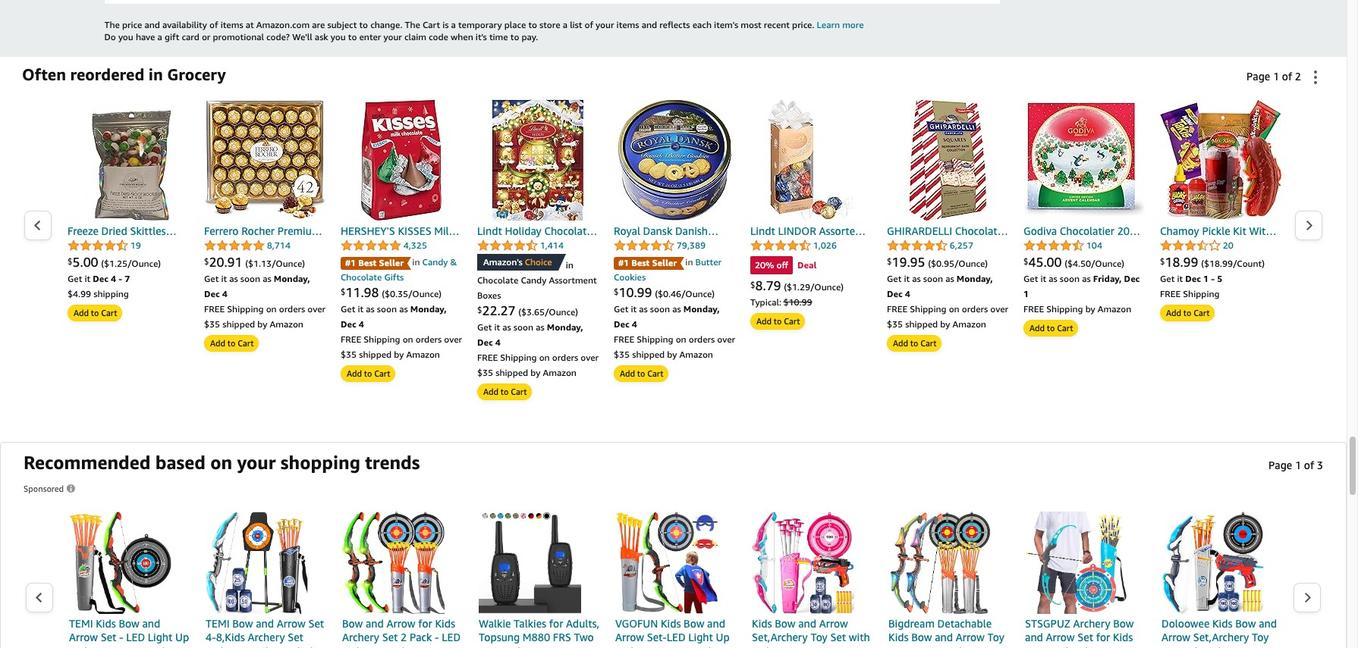 Task type: vqa. For each thing, say whether or not it's contained in the screenshot.


Task type: describe. For each thing, give the bounding box(es) containing it.
and inside 'temi kids bow and arrow set - led light up archery toy set with'
[[142, 618, 160, 631]]

it for 95
[[904, 273, 910, 285]]

by down friday, dec 1
[[1086, 304, 1096, 315]]

$35 for 10
[[614, 349, 630, 361]]

kids bow and arrow set,archery toy set with light-up led
[[752, 618, 870, 649]]

as down ($0.95/ounce)
[[946, 273, 955, 285]]

cart inside the price and availability of items at amazon.com are subject to change. the cart is a temporary place to store a list of your items and reflects each item's most recent price. learn more do you have a gift card or promotional code? we'll ask you to enter your claim code when it's time to pay.
[[423, 19, 440, 30]]

doloowee kids bow and arrow set,archery toy set with light-up led,10 suction cup arrows,foam dart shooting toy,target & quiver,indoor & outdoor toys gifts for 3 4 5 6 7 8-12 years old boys girl image
[[1162, 512, 1264, 615]]

kids bow and arrow set,archery toy set with light-up led link
[[752, 512, 874, 649]]

orders down ($1.13/ounce)
[[279, 304, 305, 315]]

monday, for 27
[[547, 322, 583, 333]]

friday, dec 1
[[1024, 273, 1140, 300]]

as down 95
[[912, 273, 921, 285]]

amazon's choice
[[483, 257, 552, 268]]

#1 best seller for 98
[[345, 257, 404, 269]]

for inside bow and arrow for kids archery set 2 pack - led light up archery t
[[418, 618, 432, 631]]

1,414 link
[[477, 238, 564, 254]]

#1 for 11
[[345, 257, 356, 269]]

page 1 of 3
[[1269, 459, 1324, 472]]

6,257
[[950, 240, 974, 251]]

($0.35/ounce)
[[382, 289, 442, 300]]

we'll
[[292, 31, 312, 43]]

$ 5 . 00 ($1.25/ounce) get it dec 4 - 7 $4.99 shipping
[[68, 254, 161, 300]]

page for recommended based on your shopping trends
[[1269, 459, 1293, 472]]

monday, dec 4 for 99
[[614, 304, 720, 330]]

$ for 22
[[477, 305, 482, 315]]

free down 45
[[1024, 304, 1044, 315]]

2 vertical spatial your
[[237, 452, 276, 474]]

detachable
[[938, 618, 992, 631]]

in down have
[[149, 65, 163, 84]]

sets,
[[898, 646, 921, 649]]

1 inside the $ 18 . 99 ($18.99/count) get it dec 1 - 5 free shipping
[[1204, 273, 1209, 285]]

chamoy pickle kit with takis-tiktok candy trend item includes mexican candy: lucas skwinkles, lucas gusano chamoy sauce, baby image
[[1161, 100, 1282, 221]]

1 horizontal spatial 20
[[1223, 240, 1234, 251]]

ferrero rocher premium gourmet milk chocolate hazelnut holiday gift box, 0.44 oz. (pack of 42) image
[[204, 100, 326, 221]]

temi for temi kids bow and arrow set - led light up archery toy set with 
[[69, 618, 93, 631]]

arrow inside 'temi kids bow and arrow set - led light up archery toy set with'
[[69, 632, 98, 645]]

$35 down $ 19 . 95 ($0.95/ounce)
[[887, 319, 903, 330]]

get it as soon as for 95
[[887, 273, 957, 285]]

talkies
[[514, 618, 547, 631]]

and inside temi bow and arrow set 4-8,kids archery set with led lights includ
[[256, 618, 274, 631]]

3
[[1317, 459, 1324, 472]]

at
[[246, 19, 254, 30]]

set inside "vgofun kids bow and arrow set-led light up archery toy set wi"
[[675, 646, 691, 649]]

($18.99/count)
[[1202, 258, 1265, 270]]

by down ($0.95/ounce)
[[941, 319, 951, 330]]

free down 22
[[477, 352, 498, 364]]

as down "98"
[[366, 304, 375, 315]]

with inside kids bow and arrow set,archery toy set with light-up led
[[849, 632, 870, 645]]

get it as soon as for 00
[[1024, 273, 1094, 285]]

add to cart for 1,026
[[757, 316, 800, 326]]

arrow inside temi bow and arrow set 4-8,kids archery set with led lights includ
[[277, 618, 306, 631]]

8,714
[[267, 240, 291, 251]]

free shipping on orders over $35 shipped by amazon for 27
[[477, 352, 599, 379]]

light inside "vgofun kids bow and arrow set-led light up archery toy set wi"
[[689, 632, 713, 645]]

free shipping by amazon
[[1024, 304, 1132, 315]]

shipped for 99
[[632, 349, 665, 361]]

temi kids bow and arrow set - led light up archery toy set with 
[[69, 618, 189, 649]]

$ for 5
[[68, 256, 72, 266]]

add to cart for 8,714
[[210, 338, 254, 348]]

time
[[489, 31, 508, 43]]

bow and arrow for kids archery set 2 pack - led light up archery toy bow and arrow set with 20 suction cup arrows 2 target & 2 quiver, sports & outdoor play game toys for kids boys girls age 3-12 image
[[342, 512, 445, 615]]

&
[[451, 257, 457, 268]]

($0.95/ounce) link
[[928, 257, 988, 270]]

1 vertical spatial previous image
[[35, 593, 43, 604]]

($0.46/ounce) link
[[655, 287, 715, 300]]

add to cart for 6,257
[[893, 338, 937, 348]]

sponsored
[[24, 484, 64, 494]]

22
[[482, 303, 497, 319]]

list containing temi kids bow and arrow set - led light up archery toy set with
[[54, 512, 1293, 649]]

$ for 45
[[1024, 256, 1029, 266]]

arrow inside kids bow and arrow set,archery toy set with light-up led
[[819, 618, 848, 631]]

2 for bow and arrow for kids archery set 2 pack - led light up archery t
[[401, 632, 407, 645]]

shipping down $ 22 . 27 ($3.65/ounce)
[[500, 352, 537, 364]]

4-
[[206, 632, 216, 645]]

up inside bow and arrow for kids archery set 2 pack - led light up archery t
[[370, 646, 384, 649]]

set inside bow and arrow for kids archery set 2 pack - led light up archery t
[[382, 632, 398, 645]]

amazon down ($0.95/ounce)
[[953, 319, 987, 330]]

10
[[619, 285, 634, 301]]

arrow inside doloowee kids bow and arrow set,archery toy set with light-up led,
[[1162, 632, 1191, 645]]

archery inside 'temi kids bow and arrow set - led light up archery toy set with'
[[69, 646, 106, 649]]

dec inside $ 5 . 00 ($1.25/ounce) get it dec 4 - 7 $4.99 shipping
[[93, 273, 108, 285]]

typical:
[[751, 297, 782, 308]]

set,archery inside doloowee kids bow and arrow set,archery toy set with light-up led,
[[1194, 632, 1250, 645]]

for inside stsgpuz archery bow and arrow set for kids boys and girls,16 p
[[1096, 632, 1111, 645]]

stsgpuz archery bow and arrow set for kids boys and girls,16 p link
[[1025, 512, 1147, 649]]

soon for 91
[[240, 273, 260, 285]]

it for 99
[[631, 304, 637, 315]]

as down ($1.13/ounce)
[[263, 273, 271, 285]]

it inside $ 5 . 00 ($1.25/ounce) get it dec 4 - 7 $4.99 shipping
[[85, 273, 90, 285]]

set inside doloowee kids bow and arrow set,archery toy set with light-up led,
[[1162, 646, 1178, 649]]

toy inside 'temi kids bow and arrow set - led light up archery toy set with'
[[109, 646, 126, 649]]

as down 91
[[229, 273, 238, 285]]

led inside bigdream detachable kids bow and arrow toy 2 sets, led light
[[924, 646, 942, 649]]

monday, dec 4 for 27
[[477, 322, 583, 348]]

it for 98
[[358, 304, 364, 315]]

0 vertical spatial 19
[[130, 240, 141, 251]]

shipped for 27
[[496, 367, 528, 379]]

free inside the $ 18 . 99 ($18.99/count) get it dec 1 - 5 free shipping
[[1161, 289, 1181, 300]]

add for 8,714
[[210, 338, 225, 348]]

($0.46/ounce)
[[655, 289, 715, 300]]

bow inside stsgpuz archery bow and arrow set for kids boys and girls,16 p
[[1114, 618, 1134, 631]]

$ 45 . 00 ($4.50/ounce)
[[1024, 254, 1125, 270]]

on down ($0.95/ounce)
[[949, 304, 960, 315]]

enter
[[359, 31, 381, 43]]

monday, dec 4 for 91
[[204, 273, 310, 300]]

27
[[501, 303, 516, 319]]

frs
[[553, 632, 571, 645]]

18
[[1165, 254, 1181, 270]]

as down ($0.35/ounce)
[[399, 304, 408, 315]]

up inside kids bow and arrow set,archery toy set with light-up led
[[781, 646, 793, 649]]

0 vertical spatial 2
[[1295, 70, 1302, 83]]

next image for list containing temi kids bow and arrow set - led light up archery toy set with
[[1304, 593, 1312, 604]]

walkie talkies for adults, topsung m880 frs two way radio long ran link
[[479, 512, 600, 649]]

bow inside 'temi kids bow and arrow set - led light up archery toy set with'
[[119, 618, 139, 631]]

soon for 99
[[650, 304, 670, 315]]

recommended based on your shopping trends
[[24, 452, 420, 474]]

monday, dec 4 for 98
[[341, 304, 447, 330]]

chocolate inside the candy & chocolate gifts
[[341, 272, 382, 283]]

79,389 link
[[614, 238, 706, 254]]

as down $ 45 . 00 ($4.50/ounce)
[[1049, 273, 1058, 285]]

4 for 11
[[359, 319, 364, 330]]

ghirardelli chocolate squares, peppermint bark assorted chocolates, 20.99 oz bag image
[[887, 100, 1009, 221]]

on right based
[[210, 452, 232, 474]]

light inside bigdream detachable kids bow and arrow toy 2 sets, led light
[[945, 646, 970, 649]]

bow inside bow and arrow for kids archery set 2 pack - led light up archery t
[[342, 618, 363, 631]]

kids inside doloowee kids bow and arrow set,archery toy set with light-up led,
[[1213, 618, 1233, 631]]

as down the ($3.65/ounce)
[[536, 322, 545, 333]]

light- inside kids bow and arrow set,archery toy set with light-up led
[[752, 646, 781, 649]]

$ 18 . 99 ($18.99/count) get it dec 1 - 5 free shipping
[[1161, 254, 1265, 300]]

stsgpuz archery bow and arrow set for kids boys and girls,16 pcs arrows with suction cuos,bow and arrow for kids indoor and outdoor toys,birthday gift for 3 4 5 6 7 8 9 10+year image
[[1025, 512, 1128, 615]]

. for 19
[[907, 254, 910, 270]]

up inside "vgofun kids bow and arrow set-led light up archery toy set wi"
[[716, 632, 730, 645]]

toy inside bigdream detachable kids bow and arrow toy 2 sets, led light
[[988, 632, 1005, 645]]

arrow inside stsgpuz archery bow and arrow set for kids boys and girls,16 p
[[1046, 632, 1075, 645]]

set inside kids bow and arrow set,archery toy set with light-up led
[[831, 632, 846, 645]]

($18.99/count) link
[[1202, 257, 1265, 270]]

next image for list containing 5
[[1305, 220, 1314, 232]]

$ for 20
[[204, 256, 209, 266]]

amazon down ($0.46/ounce)
[[680, 349, 713, 361]]

$ for 18
[[1161, 256, 1165, 266]]

on down ($1.13/ounce)
[[266, 304, 277, 315]]

shipping down $ 20 . 91 ($1.13/ounce)
[[227, 304, 264, 315]]

2 for bigdream detachable kids bow and arrow toy 2 sets, led light 
[[889, 646, 895, 649]]

monday, for 98
[[410, 304, 447, 315]]

grocery
[[167, 65, 226, 84]]

bigdream detachable kids bow and arrow toy 2 sets, led light up archery toys with suction cups arrows, outdoor indoor shooting games toys for boys grils birthday gifts image
[[889, 512, 991, 615]]

$ for 10
[[614, 287, 619, 297]]

$35 down $ 20 . 91 ($1.13/ounce)
[[204, 319, 220, 330]]

toy inside kids bow and arrow set,archery toy set with light-up led
[[811, 632, 828, 645]]

on down ($0.35/ounce)
[[403, 334, 413, 345]]

led inside temi bow and arrow set 4-8,kids archery set with led lights includ
[[230, 646, 249, 649]]

get for 00
[[1024, 273, 1038, 285]]

light inside bow and arrow for kids archery set 2 pack - led light up archery t
[[342, 646, 367, 649]]

. for 10
[[634, 285, 637, 301]]

amazon down friday,
[[1098, 304, 1132, 315]]

up inside doloowee kids bow and arrow set,archery toy set with light-up led,
[[1233, 646, 1246, 649]]

shipping down friday, dec 1
[[1047, 304, 1083, 315]]

long
[[532, 646, 556, 649]]

add to cart for 104
[[1030, 323, 1074, 333]]

royal dansk danish butter cookies, 24 oz. (pack of 1) image
[[614, 100, 735, 221]]

temi kids bow and arrow set - led light up archery toy set with 10 suction cup arrows, target & quiver, indoor and outdoor toys for children boys girls image
[[69, 512, 172, 615]]

sponsored button
[[24, 482, 77, 497]]

91
[[227, 254, 243, 270]]

over for 27
[[581, 352, 599, 364]]

on down the ($3.65/ounce)
[[539, 352, 550, 364]]

shipped for 98
[[359, 349, 392, 361]]

2 horizontal spatial a
[[563, 19, 568, 30]]

light inside 'temi kids bow and arrow set - led light up archery toy set with'
[[148, 632, 173, 645]]

dec inside the $ 18 . 99 ($18.99/count) get it dec 1 - 5 free shipping
[[1186, 273, 1201, 285]]

#1 for 10
[[619, 257, 629, 269]]

shipping down $ 10 . 99 ($0.46/ounce)
[[637, 334, 674, 345]]

. for 18
[[1181, 254, 1184, 270]]

it's
[[476, 31, 487, 43]]

($1.29/ounce)
[[784, 282, 844, 293]]

get for 98
[[341, 304, 355, 315]]

each
[[693, 19, 712, 30]]

lights
[[251, 646, 281, 649]]

with inside 'temi kids bow and arrow set - led light up archery toy set with'
[[147, 646, 169, 649]]

get it as soon as for 27
[[477, 322, 547, 333]]

($1.13/ounce) link
[[245, 257, 305, 270]]

radio
[[502, 646, 529, 649]]

get it as soon as for 99
[[614, 304, 684, 315]]

add for 104
[[1030, 323, 1045, 333]]

godiva chocolatier 2023 deluxe snowglobe advent calendar - limited edition 24-piece dark milk and white chocolate assortment image
[[1024, 100, 1145, 221]]

by down ($0.46/ounce)
[[667, 349, 677, 361]]

45
[[1029, 254, 1044, 270]]

often
[[22, 65, 66, 84]]

over for 98
[[444, 334, 462, 345]]

candy inside the candy & chocolate gifts
[[422, 257, 448, 268]]

toy inside doloowee kids bow and arrow set,archery toy set with light-up led,
[[1252, 632, 1269, 645]]

ask
[[315, 31, 328, 43]]

as down the '27'
[[503, 322, 511, 333]]

and inside doloowee kids bow and arrow set,archery toy set with light-up led,
[[1259, 618, 1277, 631]]

learn more link
[[817, 19, 864, 30]]

amazon's
[[483, 257, 523, 268]]

free down $ 19 . 95 ($0.95/ounce)
[[887, 304, 908, 315]]

$ 20 . 91 ($1.13/ounce)
[[204, 254, 305, 270]]

1 horizontal spatial a
[[451, 19, 456, 30]]

1 vertical spatial your
[[384, 31, 402, 43]]

add for 6,257
[[893, 338, 908, 348]]

95
[[910, 254, 926, 270]]

1,414
[[540, 240, 564, 251]]

($1.29/ounce) link
[[784, 280, 844, 293]]

104 link
[[1024, 238, 1103, 254]]

00 for 5
[[83, 254, 98, 270]]

code
[[429, 31, 448, 43]]

$35 for 22
[[477, 367, 493, 379]]

list containing 5
[[52, 100, 1295, 410]]

boxes
[[477, 290, 501, 301]]

as down ($0.46/ounce)
[[673, 304, 681, 315]]

by down the ($3.65/ounce)
[[531, 367, 541, 379]]

1,026 link
[[751, 238, 837, 254]]

girls,16
[[1072, 646, 1108, 649]]

$10.99
[[784, 297, 813, 308]]

two
[[574, 632, 594, 645]]

kids bow and arrow set,archery toy set with light-up led image
[[752, 512, 855, 615]]

2 you from the left
[[331, 31, 346, 43]]

11
[[346, 285, 361, 301]]

shipping down $ 11 . 98 ($0.35/ounce)
[[364, 334, 400, 345]]

more
[[843, 19, 864, 30]]

lindt lindor assorted chocolate candy truffles traditions gift box, assorted chocolates with smooth, melting truffle center, image
[[751, 100, 872, 221]]

monday, for 99
[[684, 304, 720, 315]]

shipped down 91
[[223, 319, 255, 330]]

choice
[[525, 257, 552, 268]]

99 for 18
[[1184, 254, 1199, 270]]

bow and arrow for kids archery set 2 pack - led light up archery t
[[342, 618, 461, 649]]

in chocolate candy assortment boxes
[[477, 260, 597, 301]]

1 horizontal spatial 19
[[892, 254, 907, 270]]

the price and availability of items at amazon.com are subject to change. the cart is a temporary place to store a list of your items and reflects each item's most recent price. learn more do you have a gift card or promotional code? we'll ask you to enter your claim code when it's time to pay.
[[104, 19, 864, 43]]

$ 8 . 79 ($1.29/ounce) typical: $10.99
[[751, 278, 844, 308]]

bow inside kids bow and arrow set,archery toy set with light-up led
[[775, 618, 796, 631]]

soon for 27
[[514, 322, 534, 333]]

free shipping on orders over $35 shipped by amazon down ($0.95/ounce)
[[887, 304, 1009, 330]]

- inside 'temi kids bow and arrow set - led light up archery toy set with'
[[119, 632, 123, 645]]

bow inside "vgofun kids bow and arrow set-led light up archery toy set wi"
[[684, 618, 705, 631]]

5 inside $ 5 . 00 ($1.25/ounce) get it dec 4 - 7 $4.99 shipping
[[72, 254, 80, 270]]

orders down ($0.95/ounce)
[[962, 304, 988, 315]]

on down ($0.46/ounce)
[[676, 334, 687, 345]]

kids inside "vgofun kids bow and arrow set-led light up archery toy set wi"
[[661, 618, 681, 631]]

79
[[766, 278, 781, 294]]

do
[[104, 31, 116, 43]]

add to cart for 19
[[74, 308, 117, 318]]

98
[[364, 285, 379, 301]]



Task type: locate. For each thing, give the bounding box(es) containing it.
get it as soon as for 91
[[204, 273, 274, 285]]

change.
[[370, 19, 403, 30]]

1 vertical spatial 20
[[209, 254, 224, 270]]

00 right 45
[[1047, 254, 1062, 270]]

$ inside $ 20 . 91 ($1.13/ounce)
[[204, 256, 209, 266]]

code?
[[266, 31, 290, 43]]

$ for 19
[[887, 256, 892, 266]]

get it as soon as down $ 45 . 00 ($4.50/ounce)
[[1024, 273, 1094, 285]]

1 horizontal spatial up
[[1233, 646, 1246, 649]]

$
[[68, 256, 72, 266], [204, 256, 209, 266], [887, 256, 892, 266], [1024, 256, 1029, 266], [1161, 256, 1165, 266], [751, 280, 756, 290], [341, 287, 346, 297], [614, 287, 619, 297], [477, 305, 482, 315]]

bigdream detachable kids bow and arrow toy 2 sets, led light 
[[889, 618, 1009, 649]]

for up girls,16
[[1096, 632, 1111, 645]]

item's
[[714, 19, 739, 30]]

bow
[[119, 618, 139, 631], [232, 618, 253, 631], [342, 618, 363, 631], [684, 618, 705, 631], [775, 618, 796, 631], [1114, 618, 1134, 631], [1236, 618, 1257, 631], [912, 632, 932, 645]]

1 horizontal spatial 2
[[889, 646, 895, 649]]

0 horizontal spatial 5
[[72, 254, 80, 270]]

arrow
[[277, 618, 306, 631], [387, 618, 416, 631], [819, 618, 848, 631], [69, 632, 98, 645], [616, 632, 644, 645], [956, 632, 985, 645], [1046, 632, 1075, 645], [1162, 632, 1191, 645]]

shipping inside the $ 18 . 99 ($18.99/count) get it dec 1 - 5 free shipping
[[1183, 289, 1220, 300]]

amazon down ($1.13/ounce)
[[270, 319, 304, 330]]

way
[[479, 646, 499, 649]]

4 for 10
[[632, 319, 637, 330]]

candy & chocolate gifts
[[341, 257, 457, 283]]

0 horizontal spatial 00
[[83, 254, 98, 270]]

kids inside 'temi kids bow and arrow set - led light up archery toy set with'
[[96, 618, 116, 631]]

4,325
[[404, 240, 427, 251]]

best for 99
[[632, 257, 650, 269]]

your down change.
[[384, 31, 402, 43]]

1 #1 from the left
[[345, 257, 356, 269]]

you down the subject
[[331, 31, 346, 43]]

temi
[[69, 618, 93, 631], [206, 618, 230, 631]]

1 horizontal spatial light-
[[1205, 646, 1233, 649]]

($1.25/ounce) link
[[101, 257, 161, 270]]

get it as soon as down 91
[[204, 273, 274, 285]]

. down cookies
[[634, 285, 637, 301]]

6,257 link
[[887, 238, 974, 254]]

temporary
[[458, 19, 502, 30]]

get for 99
[[614, 304, 629, 315]]

set inside stsgpuz archery bow and arrow set for kids boys and girls,16 p
[[1078, 632, 1094, 645]]

4 down 11
[[359, 319, 364, 330]]

hershey's kisses milk chocolate, christmas candy bag, 34.1 oz image
[[341, 100, 462, 221]]

1 temi from the left
[[69, 618, 93, 631]]

subject
[[327, 19, 357, 30]]

walkie talkies for adults, topsung m880 frs two way radio long range with vox belt clip/hand held walky talky with 22 channel 3 miles for family home cruise ship camping hiking (black 2 in 1) image
[[479, 512, 581, 615]]

led inside "vgofun kids bow and arrow set-led light up archery toy set wi"
[[667, 632, 686, 645]]

- inside $ 5 . 00 ($1.25/ounce) get it dec 4 - 7 $4.99 shipping
[[119, 273, 122, 285]]

it up $4.99
[[85, 273, 90, 285]]

orders down ($0.46/ounce)
[[689, 334, 715, 345]]

shipping down $ 19 . 95 ($0.95/ounce)
[[910, 304, 947, 315]]

items up promotional
[[221, 19, 243, 30]]

kids inside bow and arrow for kids archery set 2 pack - led light up archery t
[[435, 618, 455, 631]]

get for 95
[[887, 273, 902, 285]]

0 vertical spatial previous image
[[33, 220, 42, 232]]

it down 22
[[494, 322, 500, 333]]

free shipping on orders over $35 shipped by amazon down ($0.46/ounce)
[[614, 334, 735, 361]]

$ inside $ 19 . 95 ($0.95/ounce)
[[887, 256, 892, 266]]

it down 10
[[631, 304, 637, 315]]

by down ($0.35/ounce)
[[394, 349, 404, 361]]

4 for 20
[[222, 289, 228, 300]]

0 horizontal spatial temi
[[69, 618, 93, 631]]

monday, dec 4 down $ 20 . 91 ($1.13/ounce)
[[204, 273, 310, 300]]

monday,
[[274, 273, 310, 285], [957, 273, 993, 285], [410, 304, 447, 315], [684, 304, 720, 315], [547, 322, 583, 333]]

over for 99
[[718, 334, 735, 345]]

2 horizontal spatial 2
[[1295, 70, 1302, 83]]

best up cookies
[[632, 257, 650, 269]]

the
[[104, 19, 120, 30], [405, 19, 420, 30]]

get down $ 19 . 95 ($0.95/ounce)
[[887, 273, 902, 285]]

. for 20
[[224, 254, 227, 270]]

get inside the $ 18 . 99 ($18.99/count) get it dec 1 - 5 free shipping
[[1161, 273, 1175, 285]]

1 vertical spatial 99
[[637, 285, 652, 301]]

led inside kids bow and arrow set,archery toy set with light-up led
[[796, 646, 815, 649]]

. for 5
[[80, 254, 83, 270]]

arrow inside "vgofun kids bow and arrow set-led light up archery toy set wi"
[[616, 632, 644, 645]]

shipped down 95
[[906, 319, 938, 330]]

0 vertical spatial 5
[[72, 254, 80, 270]]

. for 22
[[497, 303, 501, 319]]

kids inside stsgpuz archery bow and arrow set for kids boys and girls,16 p
[[1113, 632, 1133, 645]]

None submit
[[1161, 306, 1215, 321], [1025, 321, 1078, 336], [888, 336, 941, 351], [1161, 306, 1215, 321], [1025, 321, 1078, 336], [888, 336, 941, 351]]

1 00 from the left
[[83, 254, 98, 270]]

1 horizontal spatial for
[[549, 618, 563, 631]]

1 light- from the left
[[752, 646, 781, 649]]

.
[[80, 254, 83, 270], [224, 254, 227, 270], [907, 254, 910, 270], [1044, 254, 1047, 270], [1181, 254, 1184, 270], [763, 278, 766, 294], [361, 285, 364, 301], [634, 285, 637, 301], [497, 303, 501, 319]]

0 horizontal spatial seller
[[379, 257, 404, 269]]

kids inside bigdream detachable kids bow and arrow toy 2 sets, led light
[[889, 632, 909, 645]]

0 horizontal spatial 2
[[401, 632, 407, 645]]

1 items from the left
[[221, 19, 243, 30]]

1 horizontal spatial you
[[331, 31, 346, 43]]

. down 20 link
[[1181, 254, 1184, 270]]

$ for 11
[[341, 287, 346, 297]]

and
[[145, 19, 160, 30], [642, 19, 657, 30], [142, 618, 160, 631], [256, 618, 274, 631], [366, 618, 384, 631], [707, 618, 726, 631], [799, 618, 817, 631], [1259, 618, 1277, 631], [935, 632, 953, 645], [1025, 632, 1044, 645], [1051, 646, 1069, 649]]

boys
[[1025, 646, 1048, 649]]

in down 4,325
[[412, 257, 422, 268]]

free shipping on orders over $35 shipped by amazon for 98
[[341, 334, 462, 361]]

set,archery inside kids bow and arrow set,archery toy set with light-up led
[[752, 632, 808, 645]]

1 set,archery from the left
[[752, 632, 808, 645]]

1 up from the left
[[781, 646, 793, 649]]

monday, for 95
[[957, 273, 993, 285]]

page
[[1247, 70, 1271, 83], [1269, 459, 1293, 472]]

2 light- from the left
[[1205, 646, 1233, 649]]

reflects
[[660, 19, 690, 30]]

archery inside stsgpuz archery bow and arrow set for kids boys and girls,16 p
[[1074, 618, 1111, 631]]

page for often reordered in grocery
[[1247, 70, 1271, 83]]

lindt holiday chocolate teddy bear advent calendar, 6.1 oz. (2021) image
[[477, 100, 599, 221]]

. for 45
[[1044, 254, 1047, 270]]

$ inside $ 45 . 00 ($4.50/ounce)
[[1024, 256, 1029, 266]]

temi bow and arrow set 4-8,kids archery set with led lights includes 10 suction cup, quivers & standing target, outdoor toys for boys & girls ages 3-12 years old image
[[206, 512, 308, 615]]

0 horizontal spatial a
[[158, 31, 162, 43]]

page 1 of 2
[[1247, 70, 1302, 83]]

19 up ($1.25/ounce) link
[[130, 240, 141, 251]]

- for 5
[[119, 273, 122, 285]]

$ inside the $ 18 . 99 ($18.99/count) get it dec 1 - 5 free shipping
[[1161, 256, 1165, 266]]

1 horizontal spatial temi
[[206, 618, 230, 631]]

soon
[[240, 273, 260, 285], [924, 273, 943, 285], [1060, 273, 1080, 285], [377, 304, 397, 315], [650, 304, 670, 315], [514, 322, 534, 333]]

2 inside bigdream detachable kids bow and arrow toy 2 sets, led light
[[889, 646, 895, 649]]

cookies
[[614, 272, 646, 283]]

dec for 95
[[887, 289, 903, 300]]

reordered
[[70, 65, 144, 84]]

free down 11
[[341, 334, 361, 345]]

. down "104" link
[[1044, 254, 1047, 270]]

99 down 20 link
[[1184, 254, 1199, 270]]

1 vertical spatial 2
[[401, 632, 407, 645]]

monday, dec 4 for 95
[[887, 273, 993, 300]]

2 horizontal spatial for
[[1096, 632, 1111, 645]]

off
[[777, 260, 789, 271]]

it for 27
[[494, 322, 500, 333]]

bow inside bigdream detachable kids bow and arrow toy 2 sets, led light
[[912, 632, 932, 645]]

0 horizontal spatial candy
[[422, 257, 448, 268]]

Add to Cart submit
[[68, 306, 122, 321], [751, 314, 805, 329], [205, 336, 258, 351], [342, 366, 395, 381], [615, 366, 668, 381], [478, 385, 532, 400]]

for inside walkie talkies for adults, topsung m880 frs two way radio long ran
[[549, 618, 563, 631]]

and inside bow and arrow for kids archery set 2 pack - led light up archery t
[[366, 618, 384, 631]]

amazon
[[1098, 304, 1132, 315], [270, 319, 304, 330], [953, 319, 987, 330], [406, 349, 440, 361], [680, 349, 713, 361], [543, 367, 577, 379]]

free shipping on orders over $35 shipped by amazon down ($1.13/ounce)
[[204, 304, 326, 330]]

soon for 95
[[924, 273, 943, 285]]

1 horizontal spatial set,archery
[[1194, 632, 1250, 645]]

4 for 22
[[496, 337, 501, 348]]

as down ($4.50/ounce) in the top right of the page
[[1082, 273, 1091, 285]]

- left 7 in the left top of the page
[[119, 273, 122, 285]]

bow inside temi bow and arrow set 4-8,kids archery set with led lights includ
[[232, 618, 253, 631]]

deal
[[798, 260, 817, 271]]

gift
[[165, 31, 179, 43]]

20% off
[[755, 260, 789, 271]]

by down ($1.13/ounce)
[[258, 319, 267, 330]]

99 inside the $ 18 . 99 ($18.99/count) get it dec 1 - 5 free shipping
[[1184, 254, 1199, 270]]

a left "list"
[[563, 19, 568, 30]]

7
[[125, 273, 130, 285]]

2 set,archery from the left
[[1194, 632, 1250, 645]]

2 #1 best seller from the left
[[619, 257, 677, 269]]

1 horizontal spatial items
[[617, 19, 639, 30]]

4 down 91
[[222, 289, 228, 300]]

1 inside friday, dec 1
[[1024, 289, 1029, 300]]

get down 11
[[341, 304, 355, 315]]

soon down $ 45 . 00 ($4.50/ounce)
[[1060, 273, 1080, 285]]

get inside $ 5 . 00 ($1.25/ounce) get it dec 4 - 7 $4.99 shipping
[[68, 273, 82, 285]]

as
[[229, 273, 238, 285], [263, 273, 271, 285], [912, 273, 921, 285], [946, 273, 955, 285], [1049, 273, 1058, 285], [1082, 273, 1091, 285], [366, 304, 375, 315], [399, 304, 408, 315], [639, 304, 648, 315], [673, 304, 681, 315], [503, 322, 511, 333], [536, 322, 545, 333]]

$ 19 . 95 ($0.95/ounce)
[[887, 254, 988, 270]]

0 horizontal spatial light-
[[752, 646, 781, 649]]

1 vertical spatial page
[[1269, 459, 1293, 472]]

dec inside friday, dec 1
[[1125, 273, 1140, 285]]

00 down 19 link
[[83, 254, 98, 270]]

soon down $ 19 . 95 ($0.95/ounce)
[[924, 273, 943, 285]]

2 up from the left
[[1233, 646, 1246, 649]]

dec for 99
[[614, 319, 630, 330]]

0 horizontal spatial #1 best seller
[[345, 257, 404, 269]]

add for 1,026
[[757, 316, 772, 326]]

00 for 45
[[1047, 254, 1062, 270]]

up
[[781, 646, 793, 649], [1233, 646, 1246, 649]]

add for 19
[[74, 308, 89, 318]]

get down 18
[[1161, 273, 1175, 285]]

temi bow and arrow set 4-8,kids archery set with led lights includ
[[206, 618, 324, 649]]

0 horizontal spatial the
[[104, 19, 120, 30]]

1 horizontal spatial #1
[[619, 257, 629, 269]]

bigdream
[[889, 618, 935, 631]]

the up do
[[104, 19, 120, 30]]

orders for 99
[[689, 334, 715, 345]]

$ inside $ 22 . 27 ($3.65/ounce)
[[477, 305, 482, 315]]

$35 down 22
[[477, 367, 493, 379]]

$ 22 . 27 ($3.65/ounce)
[[477, 303, 578, 319]]

#1
[[345, 257, 356, 269], [619, 257, 629, 269]]

1 #1 best seller from the left
[[345, 257, 404, 269]]

based
[[155, 452, 206, 474]]

and inside bigdream detachable kids bow and arrow toy 2 sets, led light
[[935, 632, 953, 645]]

2 horizontal spatial your
[[596, 19, 614, 30]]

add for 20
[[1167, 308, 1182, 318]]

amazon down the ($3.65/ounce)
[[543, 367, 577, 379]]

1 vertical spatial 5
[[1218, 273, 1223, 285]]

0 vertical spatial next image
[[1305, 220, 1314, 232]]

gifts
[[384, 272, 404, 283]]

toy inside "vgofun kids bow and arrow set-led light up archery toy set wi"
[[656, 646, 673, 649]]

1 horizontal spatial #1 best seller
[[619, 257, 677, 269]]

0 horizontal spatial items
[[221, 19, 243, 30]]

1 horizontal spatial the
[[405, 19, 420, 30]]

2 00 from the left
[[1047, 254, 1062, 270]]

bow up 8,kids
[[232, 618, 253, 631]]

0 vertical spatial candy
[[422, 257, 448, 268]]

it down 11
[[358, 304, 364, 315]]

soon for 00
[[1060, 273, 1080, 285]]

$ 11 . 98 ($0.35/ounce)
[[341, 285, 442, 301]]

soon for 98
[[377, 304, 397, 315]]

temi for temi bow and arrow set 4-8,kids archery set with led lights includ
[[206, 618, 230, 631]]

soon down $ 22 . 27 ($3.65/ounce)
[[514, 322, 534, 333]]

- down ($18.99/count)
[[1212, 273, 1215, 285]]

promotional
[[213, 31, 264, 43]]

light- inside doloowee kids bow and arrow set,archery toy set with light-up led,
[[1205, 646, 1233, 649]]

in down 79,389
[[686, 257, 696, 268]]

amazon.com
[[256, 19, 310, 30]]

0 horizontal spatial 19
[[130, 240, 141, 251]]

4 for 19
[[905, 289, 911, 300]]

in inside in chocolate candy assortment boxes
[[566, 260, 574, 271]]

0 vertical spatial your
[[596, 19, 614, 30]]

shipped down the '27'
[[496, 367, 528, 379]]

are
[[312, 19, 325, 30]]

0 horizontal spatial 20
[[209, 254, 224, 270]]

0 horizontal spatial #1
[[345, 257, 356, 269]]

dec for 98
[[341, 319, 357, 330]]

$ left 79
[[751, 280, 756, 290]]

temi inside temi bow and arrow set 4-8,kids archery set with led lights includ
[[206, 618, 230, 631]]

archery inside "vgofun kids bow and arrow set-led light up archery toy set wi"
[[616, 646, 653, 649]]

free down 10
[[614, 334, 635, 345]]

#1 up 11
[[345, 257, 356, 269]]

you down price on the left of the page
[[118, 31, 133, 43]]

get it as soon as for 98
[[341, 304, 410, 315]]

is
[[443, 19, 449, 30]]

and inside kids bow and arrow set,archery toy set with light-up led
[[799, 618, 817, 631]]

vgofun kids bow and arrow set-led light up archery toy set with double side superhero cape and 2 felt masks,10 suction cup arrows, 2023 kids, toys gift for 3-12 year old boys girls image
[[616, 512, 718, 615]]

soon down $ 10 . 99 ($0.46/ounce)
[[650, 304, 670, 315]]

it for 91
[[221, 273, 227, 285]]

best
[[358, 257, 377, 269], [632, 257, 650, 269]]

1 horizontal spatial 99
[[1184, 254, 1199, 270]]

1 vertical spatial list
[[54, 512, 1293, 649]]

0 vertical spatial page
[[1247, 70, 1271, 83]]

$35 for 11
[[341, 349, 357, 361]]

1 horizontal spatial 00
[[1047, 254, 1062, 270]]

- for 18
[[1212, 273, 1215, 285]]

2 the from the left
[[405, 19, 420, 30]]

0 horizontal spatial set,archery
[[752, 632, 808, 645]]

($4.50/ounce) link
[[1065, 257, 1125, 270]]

it
[[85, 273, 90, 285], [221, 273, 227, 285], [904, 273, 910, 285], [1041, 273, 1047, 285], [1177, 273, 1183, 285], [358, 304, 364, 315], [631, 304, 637, 315], [494, 322, 500, 333]]

arrow inside bigdream detachable kids bow and arrow toy 2 sets, led light
[[956, 632, 985, 645]]

1 horizontal spatial up
[[370, 646, 384, 649]]

0 vertical spatial list
[[52, 100, 1295, 410]]

led inside bow and arrow for kids archery set 2 pack - led light up archery t
[[442, 632, 461, 645]]

0 horizontal spatial up
[[175, 632, 189, 645]]

claim
[[404, 31, 427, 43]]

$ down boxes at left top
[[477, 305, 482, 315]]

shipping
[[1183, 289, 1220, 300], [227, 304, 264, 315], [910, 304, 947, 315], [1047, 304, 1083, 315], [364, 334, 400, 345], [637, 334, 674, 345], [500, 352, 537, 364]]

1 vertical spatial 19
[[892, 254, 907, 270]]

($0.35/ounce) link
[[382, 287, 442, 300]]

0 horizontal spatial your
[[237, 452, 276, 474]]

bow inside doloowee kids bow and arrow set,archery toy set with light-up led,
[[1236, 618, 1257, 631]]

it inside the $ 18 . 99 ($18.99/count) get it dec 1 - 5 free shipping
[[1177, 273, 1183, 285]]

0 horizontal spatial for
[[418, 618, 432, 631]]

bow down kids bow and arrow set,archery toy set with light-up led image
[[775, 618, 796, 631]]

chocolate
[[341, 272, 382, 283], [477, 275, 519, 286]]

0 vertical spatial 99
[[1184, 254, 1199, 270]]

1 the from the left
[[104, 19, 120, 30]]

0 horizontal spatial chocolate
[[341, 272, 382, 283]]

1 vertical spatial next image
[[1304, 593, 1312, 604]]

candy inside in chocolate candy assortment boxes
[[521, 275, 547, 286]]

dec down 22
[[477, 337, 493, 348]]

amazon down ($0.35/ounce)
[[406, 349, 440, 361]]

1 horizontal spatial your
[[384, 31, 402, 43]]

1 horizontal spatial seller
[[652, 257, 677, 269]]

orders down ($0.35/ounce)
[[416, 334, 442, 345]]

4 inside $ 5 . 00 ($1.25/ounce) get it dec 4 - 7 $4.99 shipping
[[111, 273, 116, 285]]

stsgpuz
[[1025, 618, 1071, 631]]

chocolate inside in chocolate candy assortment boxes
[[477, 275, 519, 286]]

$ inside $ 8 . 79 ($1.29/ounce) typical: $10.99
[[751, 280, 756, 290]]

friday,
[[1094, 273, 1122, 285]]

a left gift
[[158, 31, 162, 43]]

. inside $ 5 . 00 ($1.25/ounce) get it dec 4 - 7 $4.99 shipping
[[80, 254, 83, 270]]

- inside bow and arrow for kids archery set 2 pack - led light up archery t
[[435, 632, 439, 645]]

2 items from the left
[[617, 19, 639, 30]]

you
[[118, 31, 133, 43], [331, 31, 346, 43]]

monday, down ($0.95/ounce)
[[957, 273, 993, 285]]

monday, for 91
[[274, 273, 310, 285]]

0 horizontal spatial you
[[118, 31, 133, 43]]

0 horizontal spatial 99
[[637, 285, 652, 301]]

2 best from the left
[[632, 257, 650, 269]]

light
[[148, 632, 173, 645], [689, 632, 713, 645], [342, 646, 367, 649], [945, 646, 970, 649]]

next image
[[1305, 220, 1314, 232], [1304, 593, 1312, 604]]

1 horizontal spatial candy
[[521, 275, 547, 286]]

2 horizontal spatial up
[[716, 632, 730, 645]]

orders for 27
[[552, 352, 579, 364]]

$ inside $ 11 . 98 ($0.35/ounce)
[[341, 287, 346, 297]]

2 #1 from the left
[[619, 257, 629, 269]]

add to cart for 20
[[1167, 308, 1210, 318]]

. for 11
[[361, 285, 364, 301]]

shipped down "98"
[[359, 349, 392, 361]]

($0.95/ounce)
[[928, 258, 988, 270]]

dec right friday,
[[1125, 273, 1140, 285]]

butter
[[696, 257, 722, 268]]

orders for 98
[[416, 334, 442, 345]]

($3.65/ounce) link
[[519, 305, 578, 318]]

freeze dried skittles super crunchy choose your flavor (original) image
[[68, 100, 189, 221]]

pay.
[[522, 31, 538, 43]]

dec down 10
[[614, 319, 630, 330]]

($1.25/ounce)
[[101, 258, 161, 270]]

get it as soon as down the '27'
[[477, 322, 547, 333]]

and inside "vgofun kids bow and arrow set-led light up archery toy set wi"
[[707, 618, 726, 631]]

dec down 11
[[341, 319, 357, 330]]

. inside $ 8 . 79 ($1.29/ounce) typical: $10.99
[[763, 278, 766, 294]]

seller for 99
[[652, 257, 677, 269]]

$ left 95
[[887, 256, 892, 266]]

previous image
[[33, 220, 42, 232], [35, 593, 43, 604]]

0 horizontal spatial up
[[781, 646, 793, 649]]

free shipping on orders over $35 shipped by amazon down ($0.35/ounce)
[[341, 334, 462, 361]]

it for 00
[[1041, 273, 1047, 285]]

up inside 'temi kids bow and arrow set - led light up archery toy set with'
[[175, 632, 189, 645]]

get it as soon as down 95
[[887, 273, 957, 285]]

list
[[52, 100, 1295, 410], [54, 512, 1293, 649]]

with inside temi bow and arrow set 4-8,kids archery set with led lights includ
[[206, 646, 227, 649]]

1
[[1273, 70, 1280, 83], [1204, 273, 1209, 285], [1024, 289, 1029, 300], [1296, 459, 1302, 472]]

#1 up cookies
[[619, 257, 629, 269]]

archery inside temi bow and arrow set 4-8,kids archery set with led lights includ
[[248, 632, 285, 645]]

$ inside $ 5 . 00 ($1.25/ounce) get it dec 4 - 7 $4.99 shipping
[[68, 256, 72, 266]]

seller up gifts
[[379, 257, 404, 269]]

chocolate up 11
[[341, 272, 382, 283]]

. inside the $ 18 . 99 ($18.99/count) get it dec 1 - 5 free shipping
[[1181, 254, 1184, 270]]

candy down choice on the left of the page
[[521, 275, 547, 286]]

$ down "104" link
[[1024, 256, 1029, 266]]

0 vertical spatial 20
[[1223, 240, 1234, 251]]

dec for 91
[[204, 289, 220, 300]]

5 down ($18.99/count)
[[1218, 273, 1223, 285]]

kids inside kids bow and arrow set,archery toy set with light-up led
[[752, 618, 772, 631]]

0 horizontal spatial best
[[358, 257, 377, 269]]

doloowee
[[1162, 618, 1210, 631]]

list
[[570, 19, 582, 30]]

free shipping on orders over $35 shipped by amazon for 99
[[614, 334, 735, 361]]

with inside doloowee kids bow and arrow set,archery toy set with light-up led,
[[1181, 646, 1202, 649]]

by
[[1086, 304, 1096, 315], [258, 319, 267, 330], [941, 319, 951, 330], [394, 349, 404, 361], [667, 349, 677, 361], [531, 367, 541, 379]]

8,714 link
[[204, 238, 291, 254]]

4 down 10
[[632, 319, 637, 330]]

cart
[[423, 19, 440, 30], [101, 308, 117, 318], [1194, 308, 1210, 318], [784, 316, 800, 326], [1057, 323, 1074, 333], [238, 338, 254, 348], [921, 338, 937, 348], [374, 369, 390, 378], [648, 369, 664, 378], [511, 387, 527, 397]]

$ inside $ 10 . 99 ($0.46/ounce)
[[614, 287, 619, 297]]

$35 down 11
[[341, 349, 357, 361]]

99 for 10
[[637, 285, 652, 301]]

price
[[122, 19, 142, 30]]

seller down the 79,389 link at the top
[[652, 257, 677, 269]]

dec down $ 19 . 95 ($0.95/ounce)
[[887, 289, 903, 300]]

- for and
[[435, 632, 439, 645]]

1 horizontal spatial 5
[[1218, 273, 1223, 285]]

monday, down ($0.35/ounce)
[[410, 304, 447, 315]]

1 seller from the left
[[379, 257, 404, 269]]

topsung
[[479, 632, 520, 645]]

99 right 10
[[637, 285, 652, 301]]

candy
[[422, 257, 448, 268], [521, 275, 547, 286]]

1 best from the left
[[358, 257, 377, 269]]

$ for 8
[[751, 280, 756, 290]]

2 vertical spatial 2
[[889, 646, 895, 649]]

$35
[[204, 319, 220, 330], [887, 319, 903, 330], [341, 349, 357, 361], [614, 349, 630, 361], [477, 367, 493, 379]]

dec for 00
[[1125, 273, 1140, 285]]

- inside the $ 18 . 99 ($18.99/count) get it dec 1 - 5 free shipping
[[1212, 273, 1215, 285]]

bow down the temi kids bow and arrow set - led light up archery toy set with 10 suction cup arrows, target & quiver, indoor and outdoor toys for children boys girls image
[[119, 618, 139, 631]]

led inside 'temi kids bow and arrow set - led light up archery toy set with'
[[126, 632, 145, 645]]

led
[[126, 632, 145, 645], [442, 632, 461, 645], [667, 632, 686, 645], [230, 646, 249, 649], [796, 646, 815, 649], [924, 646, 942, 649]]

walkie talkies for adults, topsung m880 frs two way radio long ran
[[479, 618, 600, 649]]

seller for 98
[[379, 257, 404, 269]]

1 horizontal spatial best
[[632, 257, 650, 269]]

get for 91
[[204, 273, 219, 285]]

$35 down 10
[[614, 349, 630, 361]]

get down 45
[[1024, 273, 1038, 285]]

best down "4,325" link
[[358, 257, 377, 269]]

00 inside $ 5 . 00 ($1.25/ounce) get it dec 4 - 7 $4.99 shipping
[[83, 254, 98, 270]]

best for 98
[[358, 257, 377, 269]]

00
[[83, 254, 98, 270], [1047, 254, 1062, 270]]

1 you from the left
[[118, 31, 133, 43]]

($3.65/ounce)
[[519, 307, 578, 318]]

chocolate up boxes at left top
[[477, 275, 519, 286]]

temi up 4-
[[206, 618, 230, 631]]

shopping
[[281, 452, 360, 474]]

most
[[741, 19, 762, 30]]

to
[[359, 19, 368, 30], [529, 19, 537, 30], [348, 31, 357, 43], [511, 31, 519, 43], [91, 308, 99, 318], [1184, 308, 1192, 318], [774, 316, 782, 326], [1047, 323, 1055, 333], [228, 338, 236, 348], [911, 338, 919, 348], [364, 369, 372, 378], [637, 369, 645, 378], [501, 387, 509, 397]]

free down $ 20 . 91 ($1.13/ounce)
[[204, 304, 225, 315]]

2 temi from the left
[[206, 618, 230, 631]]

for up frs
[[549, 618, 563, 631]]

1 vertical spatial candy
[[521, 275, 547, 286]]

set-
[[647, 632, 667, 645]]

. for 8
[[763, 278, 766, 294]]

5 inside the $ 18 . 99 ($18.99/count) get it dec 1 - 5 free shipping
[[1218, 273, 1223, 285]]

it down $ 20 . 91 ($1.13/ounce)
[[221, 273, 227, 285]]

as down $ 10 . 99 ($0.46/ounce)
[[639, 304, 648, 315]]

bow right doloowee
[[1236, 618, 1257, 631]]

1 horizontal spatial chocolate
[[477, 275, 519, 286]]

kids
[[96, 618, 116, 631], [435, 618, 455, 631], [661, 618, 681, 631], [752, 618, 772, 631], [1213, 618, 1233, 631], [889, 632, 909, 645], [1113, 632, 1133, 645]]

up
[[175, 632, 189, 645], [716, 632, 730, 645], [370, 646, 384, 649]]

$ 10 . 99 ($0.46/ounce)
[[614, 285, 715, 301]]

2 seller from the left
[[652, 257, 677, 269]]

arrow inside bow and arrow for kids archery set 2 pack - led light up archery t
[[387, 618, 416, 631]]



